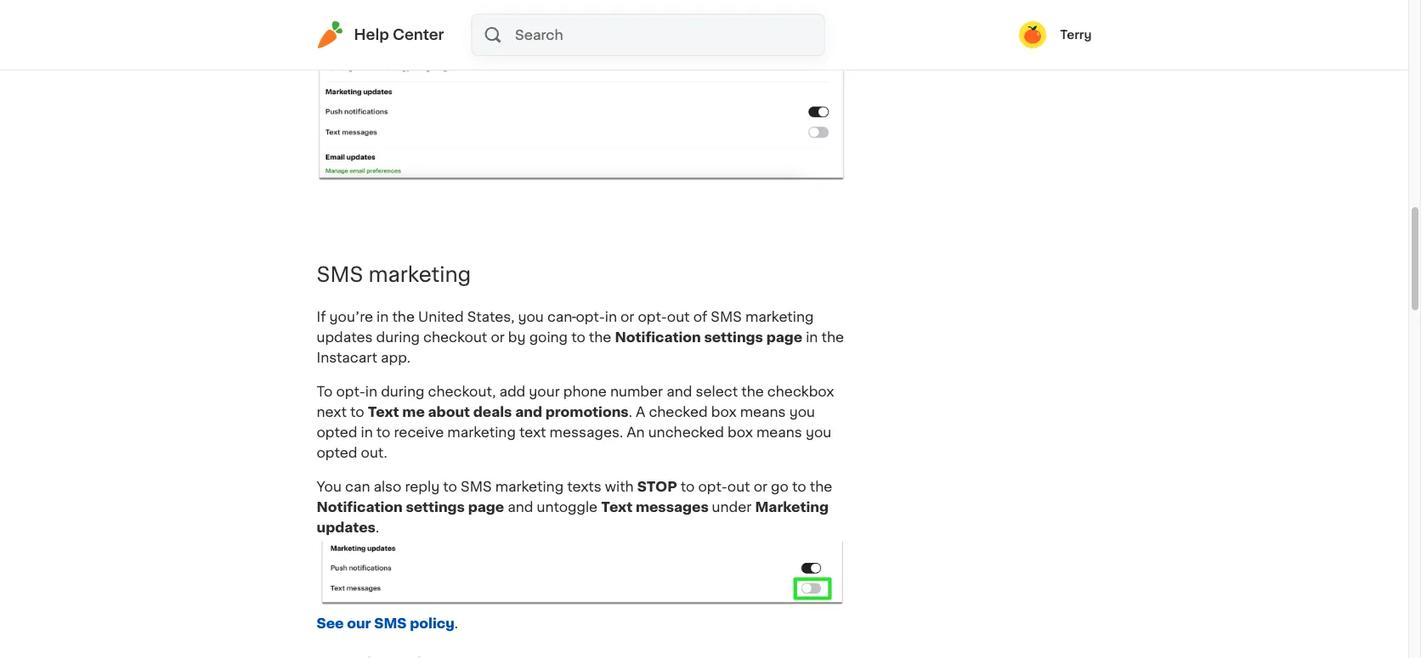 Task type: locate. For each thing, give the bounding box(es) containing it.
settings
[[704, 330, 763, 344], [406, 500, 465, 514]]

opt-in or opt-out of sms marketing updates during checkout or by going to the
[[317, 310, 814, 344]]

out
[[667, 310, 690, 324], [727, 480, 750, 494]]

sms up you're
[[317, 264, 363, 285]]

2 vertical spatial or
[[754, 480, 768, 494]]

messages
[[636, 500, 709, 514]]

promotions
[[545, 405, 629, 419]]

to inside . a checked box means you opted in to receive marketing text messages. an unchecked box means you opted out.
[[376, 426, 390, 439]]

states,
[[467, 310, 515, 324]]

to inside to opt-in during checkout, add your phone number and select the checkbox next to
[[350, 405, 364, 419]]

0 vertical spatial page
[[766, 330, 802, 344]]

notification down also at the bottom
[[317, 500, 403, 514]]

sms right our
[[374, 617, 407, 631]]

1 vertical spatial opted
[[317, 446, 357, 460]]

in up in the instacart app.
[[605, 310, 617, 324]]

marketing up united
[[368, 264, 471, 285]]

0 vertical spatial box
[[711, 405, 737, 419]]

1 vertical spatial text
[[601, 500, 632, 514]]

text down with
[[601, 500, 632, 514]]

opted up you
[[317, 446, 357, 460]]

marketing inside opt-in or opt-out of sms marketing updates during checkout or by going to the
[[745, 310, 814, 324]]

during up app.
[[376, 330, 420, 344]]

0 vertical spatial .
[[629, 405, 632, 419]]

2 updates from the top
[[317, 521, 376, 534]]

0 vertical spatial out
[[667, 310, 690, 324]]

out inside you can also reply to sms marketing texts with stop to opt-out or go to the notification settings page and untoggle text messages under
[[727, 480, 750, 494]]

marketing up untoggle
[[495, 480, 564, 494]]

1 horizontal spatial can
[[547, 310, 572, 324]]

untoggle
[[537, 500, 598, 514]]

1 opted from the top
[[317, 426, 357, 439]]

2 vertical spatial you
[[806, 426, 831, 439]]

page
[[766, 330, 802, 344], [468, 500, 504, 514]]

marketing inside you can also reply to sms marketing texts with stop to opt-out or go to the notification settings page and untoggle text messages under
[[495, 480, 564, 494]]

out up the under
[[727, 480, 750, 494]]

and inside to opt-in during checkout, add your phone number and select the checkbox next to
[[666, 385, 692, 398]]

1 horizontal spatial page
[[766, 330, 802, 344]]

the up marketing on the right of page
[[810, 480, 832, 494]]

terry
[[1060, 29, 1092, 41]]

united
[[418, 310, 464, 324]]

1 horizontal spatial out
[[727, 480, 750, 494]]

to up out.
[[376, 426, 390, 439]]

marketing
[[368, 264, 471, 285], [745, 310, 814, 324], [447, 426, 516, 439], [495, 480, 564, 494]]

if you're in the united states, you can
[[317, 310, 572, 324]]

1 horizontal spatial settings
[[704, 330, 763, 344]]

updates up instacart
[[317, 330, 373, 344]]

opt- inside you can also reply to sms marketing texts with stop to opt-out or go to the notification settings page and untoggle text messages under
[[698, 480, 727, 494]]

text inside you can also reply to sms marketing texts with stop to opt-out or go to the notification settings page and untoggle text messages under
[[601, 500, 632, 514]]

center
[[393, 28, 444, 42]]

opt- up the under
[[698, 480, 727, 494]]

1 vertical spatial out
[[727, 480, 750, 494]]

1 vertical spatial can
[[345, 480, 370, 494]]

help center
[[354, 28, 444, 42]]

1 horizontal spatial .
[[454, 617, 458, 631]]

sms right reply on the left of the page
[[461, 480, 492, 494]]

in the instacart app.
[[317, 330, 844, 364]]

1 vertical spatial during
[[381, 385, 424, 398]]

in inside . a checked box means you opted in to receive marketing text messages. an unchecked box means you opted out.
[[361, 426, 373, 439]]

2 vertical spatial and
[[508, 500, 533, 514]]

1 horizontal spatial text
[[601, 500, 632, 514]]

and up checked
[[666, 385, 692, 398]]

0 vertical spatial during
[[376, 330, 420, 344]]

by
[[508, 330, 526, 344]]

updates
[[317, 330, 373, 344], [317, 521, 376, 534]]

means
[[740, 405, 786, 419], [756, 426, 802, 439]]

checked
[[649, 405, 708, 419]]

or left by
[[491, 330, 505, 344]]

in up out.
[[361, 426, 373, 439]]

sms inside opt-in or opt-out of sms marketing updates during checkout or by going to the
[[711, 310, 742, 324]]

in
[[377, 310, 389, 324], [605, 310, 617, 324], [806, 330, 818, 344], [365, 385, 377, 398], [361, 426, 373, 439]]

in down instacart
[[365, 385, 377, 398]]

or
[[620, 310, 634, 324], [491, 330, 505, 344], [754, 480, 768, 494]]

reply
[[405, 480, 440, 494]]

can inside you can also reply to sms marketing texts with stop to opt-out or go to the notification settings page and untoggle text messages under
[[345, 480, 370, 494]]

1 horizontal spatial or
[[620, 310, 634, 324]]

in inside in the instacart app.
[[806, 330, 818, 344]]

.
[[629, 405, 632, 419], [376, 521, 379, 534], [454, 617, 458, 631]]

0 horizontal spatial can
[[345, 480, 370, 494]]

texts
[[567, 480, 601, 494]]

box
[[711, 405, 737, 419], [728, 426, 753, 439]]

0 horizontal spatial .
[[376, 521, 379, 534]]

the right the going
[[589, 330, 611, 344]]

the right select
[[741, 385, 764, 398]]

and up text
[[515, 405, 542, 419]]

sms
[[317, 264, 363, 285], [711, 310, 742, 324], [461, 480, 492, 494], [374, 617, 407, 631]]

in up checkbox
[[806, 330, 818, 344]]

2 horizontal spatial .
[[629, 405, 632, 419]]

opt- right to
[[336, 385, 365, 398]]

Search search field
[[513, 14, 824, 55]]

the left united
[[392, 310, 415, 324]]

user avatar image
[[1019, 21, 1046, 48]]

can right you
[[345, 480, 370, 494]]

about
[[428, 405, 470, 419]]

app.
[[381, 351, 410, 364]]

. a checked box means you opted in to receive marketing text messages. an unchecked box means you opted out.
[[317, 405, 831, 460]]

during up me
[[381, 385, 424, 398]]

out left of
[[667, 310, 690, 324]]

number
[[610, 385, 663, 398]]

1 vertical spatial updates
[[317, 521, 376, 534]]

1 vertical spatial settings
[[406, 500, 465, 514]]

text left me
[[368, 405, 399, 419]]

to right next in the bottom of the page
[[350, 405, 364, 419]]

2 horizontal spatial or
[[754, 480, 768, 494]]

or up in the instacart app.
[[620, 310, 634, 324]]

our
[[347, 617, 371, 631]]

help
[[354, 28, 389, 42]]

0 horizontal spatial notification
[[317, 500, 403, 514]]

notification inside you can also reply to sms marketing texts with stop to opt-out or go to the notification settings page and untoggle text messages under
[[317, 500, 403, 514]]

the inside you can also reply to sms marketing texts with stop to opt-out or go to the notification settings page and untoggle text messages under
[[810, 480, 832, 494]]

next
[[317, 405, 347, 419]]

can
[[547, 310, 572, 324], [345, 480, 370, 494]]

. inside . a checked box means you opted in to receive marketing text messages. an unchecked box means you opted out.
[[629, 405, 632, 419]]

page left untoggle
[[468, 500, 504, 514]]

0 horizontal spatial out
[[667, 310, 690, 324]]

notification settings page
[[615, 330, 802, 344]]

during
[[376, 330, 420, 344], [381, 385, 424, 398]]

0 vertical spatial opted
[[317, 426, 357, 439]]

0 horizontal spatial text
[[368, 405, 399, 419]]

0 vertical spatial notification
[[615, 330, 701, 344]]

can up the going
[[547, 310, 572, 324]]

opted
[[317, 426, 357, 439], [317, 446, 357, 460]]

notification
[[615, 330, 701, 344], [317, 500, 403, 514]]

1 vertical spatial .
[[376, 521, 379, 534]]

0 horizontal spatial settings
[[406, 500, 465, 514]]

you
[[518, 310, 544, 324], [789, 405, 815, 419], [806, 426, 831, 439]]

page up checkbox
[[766, 330, 802, 344]]

settings down of
[[704, 330, 763, 344]]

opted down next in the bottom of the page
[[317, 426, 357, 439]]

0 vertical spatial can
[[547, 310, 572, 324]]

in inside opt-in or opt-out of sms marketing updates during checkout or by going to the
[[605, 310, 617, 324]]

and
[[666, 385, 692, 398], [515, 405, 542, 419], [508, 500, 533, 514]]

instacart
[[317, 351, 377, 364]]

the up checkbox
[[821, 330, 844, 344]]

checkbox
[[767, 385, 834, 398]]

settings down reply on the left of the page
[[406, 500, 465, 514]]

0 horizontal spatial page
[[468, 500, 504, 514]]

or left go
[[754, 480, 768, 494]]

1 updates from the top
[[317, 330, 373, 344]]

to right the going
[[571, 330, 585, 344]]

the
[[392, 310, 415, 324], [589, 330, 611, 344], [821, 330, 844, 344], [741, 385, 764, 398], [810, 480, 832, 494]]

during inside opt-in or opt-out of sms marketing updates during checkout or by going to the
[[376, 330, 420, 344]]

if
[[317, 310, 326, 324]]

1 vertical spatial notification
[[317, 500, 403, 514]]

1 horizontal spatial notification
[[615, 330, 701, 344]]

updates down you
[[317, 521, 376, 534]]

0 vertical spatial updates
[[317, 330, 373, 344]]

. for . a checked box means you opted in to receive marketing text messages. an unchecked box means you opted out.
[[629, 405, 632, 419]]

text
[[368, 405, 399, 419], [601, 500, 632, 514]]

sms right of
[[711, 310, 742, 324]]

marketing down deals
[[447, 426, 516, 439]]

see our sms policy link
[[317, 617, 454, 631]]

stop
[[637, 480, 677, 494]]

0 horizontal spatial or
[[491, 330, 505, 344]]

0 vertical spatial text
[[368, 405, 399, 419]]

0 vertical spatial you
[[518, 310, 544, 324]]

and left untoggle
[[508, 500, 533, 514]]

opt-
[[576, 310, 605, 324], [638, 310, 667, 324], [336, 385, 365, 398], [698, 480, 727, 494]]

select
[[696, 385, 738, 398]]

1 vertical spatial box
[[728, 426, 753, 439]]

marketing updates
[[317, 500, 829, 534]]

0 vertical spatial and
[[666, 385, 692, 398]]

marketing inside . a checked box means you opted in to receive marketing text messages. an unchecked box means you opted out.
[[447, 426, 516, 439]]

to
[[571, 330, 585, 344], [350, 405, 364, 419], [376, 426, 390, 439], [443, 480, 457, 494], [681, 480, 695, 494], [792, 480, 806, 494]]

notification down of
[[615, 330, 701, 344]]

1 vertical spatial page
[[468, 500, 504, 514]]

. for .
[[376, 521, 379, 534]]

messages.
[[550, 426, 623, 439]]

1 vertical spatial means
[[756, 426, 802, 439]]

marketing up notification settings page
[[745, 310, 814, 324]]

see our sms policy .
[[317, 617, 458, 631]]



Task type: vqa. For each thing, say whether or not it's contained in the screenshot.
Apply
no



Task type: describe. For each thing, give the bounding box(es) containing it.
marketing
[[755, 500, 829, 514]]

0 vertical spatial or
[[620, 310, 634, 324]]

settings inside you can also reply to sms marketing texts with stop to opt-out or go to the notification settings page and untoggle text messages under
[[406, 500, 465, 514]]

updates inside marketing updates
[[317, 521, 376, 534]]

go
[[771, 480, 789, 494]]

an
[[627, 426, 645, 439]]

out.
[[361, 446, 387, 460]]

opt- up in the instacart app.
[[576, 310, 605, 324]]

to right go
[[792, 480, 806, 494]]

or inside you can also reply to sms marketing texts with stop to opt-out or go to the notification settings page and untoggle text messages under
[[754, 480, 768, 494]]

checkout
[[423, 330, 487, 344]]

opt- inside to opt-in during checkout, add your phone number and select the checkbox next to
[[336, 385, 365, 398]]

the inside opt-in or opt-out of sms marketing updates during checkout or by going to the
[[589, 330, 611, 344]]

1 vertical spatial and
[[515, 405, 542, 419]]

during inside to opt-in during checkout, add your phone number and select the checkbox next to
[[381, 385, 424, 398]]

checkout,
[[428, 385, 496, 398]]

opt- left of
[[638, 310, 667, 324]]

to right reply on the left of the page
[[443, 480, 457, 494]]

in inside to opt-in during checkout, add your phone number and select the checkbox next to
[[365, 385, 377, 398]]

see
[[317, 617, 344, 631]]

you
[[317, 480, 342, 494]]

page inside you can also reply to sms marketing texts with stop to opt-out or go to the notification settings page and untoggle text messages under
[[468, 500, 504, 514]]

going
[[529, 330, 568, 344]]

1 vertical spatial or
[[491, 330, 505, 344]]

2 opted from the top
[[317, 446, 357, 460]]

receive
[[394, 426, 444, 439]]

you're
[[329, 310, 373, 324]]

the inside in the instacart app.
[[821, 330, 844, 344]]

to opt-in during checkout, add your phone number and select the checkbox next to
[[317, 385, 834, 419]]

your
[[529, 385, 560, 398]]

you can also reply to sms marketing texts with stop to opt-out or go to the notification settings page and untoggle text messages under
[[317, 480, 832, 514]]

me
[[402, 405, 425, 419]]

to up messages
[[681, 480, 695, 494]]

text me about deals and promotions
[[368, 405, 629, 419]]

under
[[712, 500, 752, 514]]

and inside you can also reply to sms marketing texts with stop to opt-out or go to the notification settings page and untoggle text messages under
[[508, 500, 533, 514]]

terry link
[[1019, 21, 1092, 48]]

to
[[317, 385, 333, 398]]

help center link
[[317, 21, 444, 48]]

instacart image
[[317, 21, 344, 48]]

sms marketing
[[317, 264, 471, 285]]

phone
[[563, 385, 607, 398]]

0 vertical spatial means
[[740, 405, 786, 419]]

deals
[[473, 405, 512, 419]]

unchecked
[[648, 426, 724, 439]]

a
[[636, 405, 645, 419]]

0 vertical spatial settings
[[704, 330, 763, 344]]

of
[[693, 310, 707, 324]]

out inside opt-in or opt-out of sms marketing updates during checkout or by going to the
[[667, 310, 690, 324]]

updates inside opt-in or opt-out of sms marketing updates during checkout or by going to the
[[317, 330, 373, 344]]

sms inside you can also reply to sms marketing texts with stop to opt-out or go to the notification settings page and untoggle text messages under
[[461, 480, 492, 494]]

2 vertical spatial .
[[454, 617, 458, 631]]

the inside to opt-in during checkout, add your phone number and select the checkbox next to
[[741, 385, 764, 398]]

to inside opt-in or opt-out of sms marketing updates during checkout or by going to the
[[571, 330, 585, 344]]

add
[[499, 385, 525, 398]]

text
[[519, 426, 546, 439]]

in right you're
[[377, 310, 389, 324]]

policy
[[410, 617, 454, 631]]

also
[[374, 480, 402, 494]]

1 vertical spatial you
[[789, 405, 815, 419]]

with
[[605, 480, 634, 494]]



